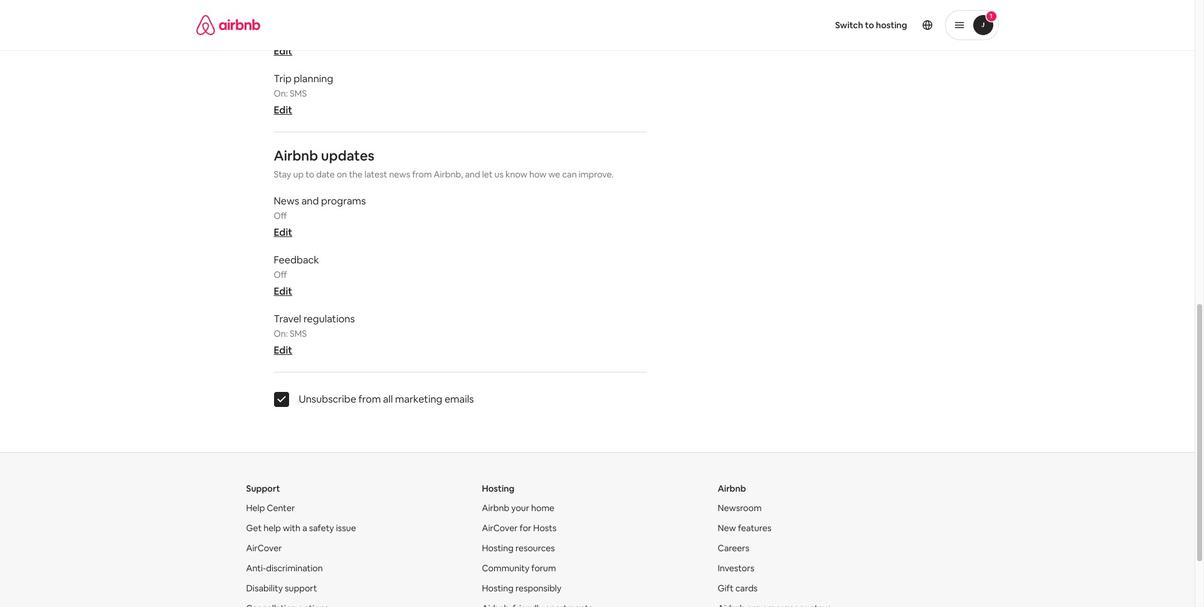 Task type: vqa. For each thing, say whether or not it's contained in the screenshot.
·
no



Task type: describe. For each thing, give the bounding box(es) containing it.
features
[[738, 523, 772, 534]]

new features
[[718, 523, 772, 534]]

marketing
[[395, 393, 443, 406]]

hosting resources link
[[482, 543, 555, 554]]

help
[[264, 523, 281, 534]]

switch to hosting link
[[828, 12, 915, 38]]

news
[[274, 195, 299, 208]]

hosting responsibly
[[482, 583, 562, 594]]

1
[[990, 12, 993, 20]]

up
[[293, 169, 304, 180]]

edit inside the feedback off edit
[[274, 285, 292, 298]]

for
[[520, 523, 532, 534]]

regulations
[[304, 313, 355, 326]]

disability support link
[[246, 583, 317, 594]]

center
[[267, 503, 295, 514]]

edit for news
[[274, 226, 292, 239]]

disability
[[246, 583, 283, 594]]

aircover for hosts link
[[482, 523, 557, 534]]

and inside news and programs off edit
[[302, 195, 319, 208]]

travel regulations on: sms edit
[[274, 313, 355, 357]]

edit for trip
[[274, 104, 292, 117]]

with
[[283, 523, 301, 534]]

switch
[[836, 19, 864, 31]]

support
[[285, 583, 317, 594]]

edit button for feedback
[[274, 285, 292, 298]]

gift
[[718, 583, 734, 594]]

aircover for aircover link
[[246, 543, 282, 554]]

know
[[506, 169, 528, 180]]

updates
[[321, 147, 375, 164]]

can
[[563, 169, 577, 180]]

community forum link
[[482, 563, 556, 574]]

hosting for hosting resources
[[482, 543, 514, 554]]

hosting
[[876, 19, 908, 31]]

sms for planning
[[290, 88, 307, 99]]

we
[[549, 169, 561, 180]]

community forum
[[482, 563, 556, 574]]

help
[[246, 503, 265, 514]]

aircover link
[[246, 543, 282, 554]]

from inside "airbnb updates stay up to date on the latest news from airbnb, and let us know how we can improve."
[[412, 169, 432, 180]]

resources
[[516, 543, 555, 554]]

news
[[389, 169, 410, 180]]

your
[[512, 503, 530, 514]]

edit button for travel
[[274, 344, 292, 357]]

1 edit from the top
[[274, 45, 292, 58]]

off inside news and programs off edit
[[274, 210, 287, 222]]

profile element
[[613, 0, 999, 50]]

careers
[[718, 543, 750, 554]]

safety
[[309, 523, 334, 534]]

forum
[[532, 563, 556, 574]]

date
[[316, 169, 335, 180]]

gift cards
[[718, 583, 758, 594]]

responsibly
[[516, 583, 562, 594]]

newsroom
[[718, 503, 762, 514]]

airbnb updates stay up to date on the latest news from airbnb, and let us know how we can improve.
[[274, 147, 614, 180]]

on: for trip
[[274, 88, 288, 99]]

disability support
[[246, 583, 317, 594]]

newsroom link
[[718, 503, 762, 514]]

hosting resources
[[482, 543, 555, 554]]

unsubscribe
[[299, 393, 356, 406]]

1 edit button from the top
[[274, 45, 292, 58]]

feedback off edit
[[274, 254, 319, 298]]

investors
[[718, 563, 755, 574]]

anti-
[[246, 563, 266, 574]]

edit button for news
[[274, 226, 292, 239]]

let
[[482, 169, 493, 180]]

get
[[246, 523, 262, 534]]

careers link
[[718, 543, 750, 554]]

get help with a safety issue
[[246, 523, 356, 534]]

airbnb for your
[[482, 503, 510, 514]]

hosting for hosting responsibly
[[482, 583, 514, 594]]

aircover for hosts
[[482, 523, 557, 534]]

the
[[349, 169, 363, 180]]

stay
[[274, 169, 291, 180]]



Task type: locate. For each thing, give the bounding box(es) containing it.
airbnb up up
[[274, 147, 318, 164]]

0 horizontal spatial and
[[302, 195, 319, 208]]

hosting up 'community'
[[482, 543, 514, 554]]

edit up trip
[[274, 45, 292, 58]]

get help with a safety issue link
[[246, 523, 356, 534]]

edit down trip
[[274, 104, 292, 117]]

offers and updates tab panel
[[274, 0, 647, 422]]

feedback
[[274, 254, 319, 267]]

0 vertical spatial airbnb
[[274, 147, 318, 164]]

0 vertical spatial hosting
[[482, 483, 515, 494]]

programs
[[321, 195, 366, 208]]

trip planning on: sms edit
[[274, 72, 333, 117]]

travel
[[274, 313, 301, 326]]

to inside "airbnb updates stay up to date on the latest news from airbnb, and let us know how we can improve."
[[306, 169, 314, 180]]

edit button for trip
[[274, 104, 292, 117]]

new
[[718, 523, 736, 534]]

how
[[530, 169, 547, 180]]

on: for travel
[[274, 328, 288, 339]]

3 hosting from the top
[[482, 583, 514, 594]]

cards
[[736, 583, 758, 594]]

1 horizontal spatial airbnb
[[482, 503, 510, 514]]

edit inside trip planning on: sms edit
[[274, 104, 292, 117]]

edit for travel
[[274, 344, 292, 357]]

to right up
[[306, 169, 314, 180]]

edit button up travel
[[274, 285, 292, 298]]

on: inside trip planning on: sms edit
[[274, 88, 288, 99]]

1 vertical spatial and
[[302, 195, 319, 208]]

0 horizontal spatial airbnb
[[274, 147, 318, 164]]

0 vertical spatial off
[[274, 210, 287, 222]]

0 horizontal spatial aircover
[[246, 543, 282, 554]]

community
[[482, 563, 530, 574]]

5 edit from the top
[[274, 344, 292, 357]]

5 edit button from the top
[[274, 344, 292, 357]]

hosting
[[482, 483, 515, 494], [482, 543, 514, 554], [482, 583, 514, 594]]

0 horizontal spatial from
[[359, 393, 381, 406]]

edit button
[[274, 45, 292, 58], [274, 104, 292, 117], [274, 226, 292, 239], [274, 285, 292, 298], [274, 344, 292, 357]]

aircover
[[482, 523, 518, 534], [246, 543, 282, 554]]

discrimination
[[266, 563, 323, 574]]

edit up travel
[[274, 285, 292, 298]]

1 on: from the top
[[274, 88, 288, 99]]

airbnb up newsroom
[[718, 483, 746, 494]]

to inside profile element
[[866, 19, 875, 31]]

edit down travel
[[274, 344, 292, 357]]

us
[[495, 169, 504, 180]]

anti-discrimination
[[246, 563, 323, 574]]

off down the feedback
[[274, 269, 287, 281]]

2 edit from the top
[[274, 104, 292, 117]]

airbnb your home
[[482, 503, 555, 514]]

airbnb for updates
[[274, 147, 318, 164]]

0 vertical spatial from
[[412, 169, 432, 180]]

off down news at the left of page
[[274, 210, 287, 222]]

1 button
[[945, 10, 999, 40]]

home
[[531, 503, 555, 514]]

off inside the feedback off edit
[[274, 269, 287, 281]]

hosting for hosting
[[482, 483, 515, 494]]

3 edit from the top
[[274, 226, 292, 239]]

on: inside "travel regulations on: sms edit"
[[274, 328, 288, 339]]

to right switch on the right top
[[866, 19, 875, 31]]

airbnb your home link
[[482, 503, 555, 514]]

1 hosting from the top
[[482, 483, 515, 494]]

on: down trip
[[274, 88, 288, 99]]

planning
[[294, 72, 333, 85]]

1 vertical spatial off
[[274, 269, 287, 281]]

aircover up anti-
[[246, 543, 282, 554]]

0 vertical spatial on:
[[274, 88, 288, 99]]

hosting up airbnb your home link
[[482, 483, 515, 494]]

help center
[[246, 503, 295, 514]]

new features link
[[718, 523, 772, 534]]

sms
[[290, 88, 307, 99], [290, 328, 307, 339]]

4 edit from the top
[[274, 285, 292, 298]]

airbnb,
[[434, 169, 463, 180]]

2 horizontal spatial airbnb
[[718, 483, 746, 494]]

edit button down trip
[[274, 104, 292, 117]]

on
[[337, 169, 347, 180]]

edit inside "travel regulations on: sms edit"
[[274, 344, 292, 357]]

0 vertical spatial aircover
[[482, 523, 518, 534]]

hosting responsibly link
[[482, 583, 562, 594]]

a
[[303, 523, 307, 534]]

off
[[274, 210, 287, 222], [274, 269, 287, 281]]

on:
[[274, 88, 288, 99], [274, 328, 288, 339]]

switch to hosting
[[836, 19, 908, 31]]

2 on: from the top
[[274, 328, 288, 339]]

1 vertical spatial to
[[306, 169, 314, 180]]

airbnb inside "airbnb updates stay up to date on the latest news from airbnb, and let us know how we can improve."
[[274, 147, 318, 164]]

from left all
[[359, 393, 381, 406]]

2 edit button from the top
[[274, 104, 292, 117]]

latest
[[365, 169, 387, 180]]

1 sms from the top
[[290, 88, 307, 99]]

to
[[866, 19, 875, 31], [306, 169, 314, 180]]

1 vertical spatial sms
[[290, 328, 307, 339]]

1 horizontal spatial aircover
[[482, 523, 518, 534]]

0 vertical spatial sms
[[290, 88, 307, 99]]

airbnb
[[274, 147, 318, 164], [718, 483, 746, 494], [482, 503, 510, 514]]

0 vertical spatial to
[[866, 19, 875, 31]]

unsubscribe from all marketing emails
[[299, 393, 474, 406]]

3 edit button from the top
[[274, 226, 292, 239]]

hosting down 'community'
[[482, 583, 514, 594]]

0 vertical spatial and
[[465, 169, 480, 180]]

support
[[246, 483, 280, 494]]

from
[[412, 169, 432, 180], [359, 393, 381, 406]]

1 vertical spatial aircover
[[246, 543, 282, 554]]

aircover for aircover for hosts
[[482, 523, 518, 534]]

help center link
[[246, 503, 295, 514]]

aircover left for
[[482, 523, 518, 534]]

edit button up the feedback
[[274, 226, 292, 239]]

sms down planning
[[290, 88, 307, 99]]

2 vertical spatial hosting
[[482, 583, 514, 594]]

edit button down travel
[[274, 344, 292, 357]]

and left let
[[465, 169, 480, 180]]

2 vertical spatial airbnb
[[482, 503, 510, 514]]

1 horizontal spatial from
[[412, 169, 432, 180]]

edit inside news and programs off edit
[[274, 226, 292, 239]]

airbnb left your
[[482, 503, 510, 514]]

issue
[[336, 523, 356, 534]]

investors link
[[718, 563, 755, 574]]

1 horizontal spatial to
[[866, 19, 875, 31]]

hosts
[[534, 523, 557, 534]]

and inside "airbnb updates stay up to date on the latest news from airbnb, and let us know how we can improve."
[[465, 169, 480, 180]]

4 edit button from the top
[[274, 285, 292, 298]]

all
[[383, 393, 393, 406]]

sms inside "travel regulations on: sms edit"
[[290, 328, 307, 339]]

sms inside trip planning on: sms edit
[[290, 88, 307, 99]]

emails
[[445, 393, 474, 406]]

1 vertical spatial hosting
[[482, 543, 514, 554]]

and right news at the left of page
[[302, 195, 319, 208]]

news and programs off edit
[[274, 195, 366, 239]]

sms for regulations
[[290, 328, 307, 339]]

1 horizontal spatial and
[[465, 169, 480, 180]]

0 horizontal spatial to
[[306, 169, 314, 180]]

1 off from the top
[[274, 210, 287, 222]]

sms down travel
[[290, 328, 307, 339]]

2 hosting from the top
[[482, 543, 514, 554]]

edit up the feedback
[[274, 226, 292, 239]]

from right news
[[412, 169, 432, 180]]

2 off from the top
[[274, 269, 287, 281]]

edit
[[274, 45, 292, 58], [274, 104, 292, 117], [274, 226, 292, 239], [274, 285, 292, 298], [274, 344, 292, 357]]

and
[[465, 169, 480, 180], [302, 195, 319, 208]]

edit button up trip
[[274, 45, 292, 58]]

2 sms from the top
[[290, 328, 307, 339]]

1 vertical spatial on:
[[274, 328, 288, 339]]

trip
[[274, 72, 292, 85]]

improve.
[[579, 169, 614, 180]]

1 vertical spatial from
[[359, 393, 381, 406]]

anti-discrimination link
[[246, 563, 323, 574]]

gift cards link
[[718, 583, 758, 594]]

on: down travel
[[274, 328, 288, 339]]

1 vertical spatial airbnb
[[718, 483, 746, 494]]



